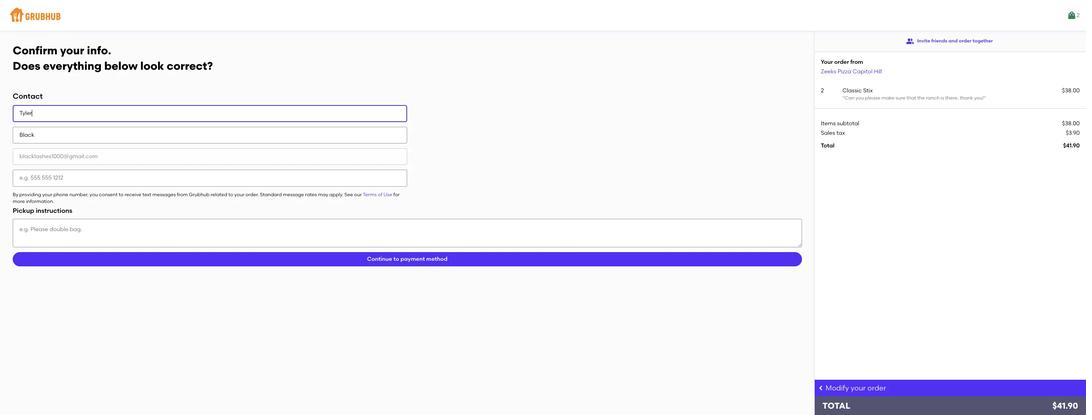 Task type: locate. For each thing, give the bounding box(es) containing it.
$3.90
[[1066, 130, 1080, 137]]

receive
[[125, 192, 141, 198]]

method
[[426, 256, 448, 263]]

1 vertical spatial you
[[90, 192, 98, 198]]

0 vertical spatial 2
[[1077, 12, 1080, 19]]

to inside button
[[394, 256, 399, 263]]

total
[[821, 143, 835, 149], [823, 402, 850, 412]]

order inside your order from zeeks pizza capitol hill
[[834, 59, 849, 66]]

1 horizontal spatial to
[[228, 192, 233, 198]]

confirm your info. does everything below look correct?
[[13, 44, 213, 73]]

2 $38.00 from the top
[[1062, 120, 1080, 127]]

1 " from the left
[[843, 95, 845, 101]]

to
[[119, 192, 123, 198], [228, 192, 233, 198], [394, 256, 399, 263]]

$38.00
[[1062, 87, 1080, 94], [1062, 120, 1080, 127]]

total down sales
[[821, 143, 835, 149]]

0 vertical spatial order
[[959, 38, 972, 44]]

1 horizontal spatial 2
[[1077, 12, 1080, 19]]

from left grubhub
[[177, 192, 188, 198]]

1 horizontal spatial order
[[868, 385, 886, 393]]

zeeks pizza capitol hill link
[[821, 68, 882, 75]]

2 horizontal spatial order
[[959, 38, 972, 44]]

1 horizontal spatial "
[[984, 95, 986, 101]]

main navigation navigation
[[0, 0, 1086, 31]]

your
[[821, 59, 833, 66]]

zeeks
[[821, 68, 836, 75]]

1 vertical spatial $41.90
[[1053, 402, 1078, 412]]

2 vertical spatial order
[[868, 385, 886, 393]]

by providing your phone number, you consent to receive text messages from grubhub related to your order. standard message rates may apply. see our terms of use
[[13, 192, 392, 198]]

sales tax
[[821, 130, 845, 137]]

pickup instructions
[[13, 208, 72, 215]]

svg image
[[818, 386, 824, 392]]

your order from zeeks pizza capitol hill
[[821, 59, 882, 75]]

$41.90
[[1063, 143, 1080, 149], [1053, 402, 1078, 412]]

instructions
[[36, 208, 72, 215]]

0 vertical spatial total
[[821, 143, 835, 149]]

thank
[[960, 95, 973, 101]]

you inside "$38.00 " can you please make sure that the ranch is there, thank you! ""
[[856, 95, 864, 101]]

0 horizontal spatial from
[[177, 192, 188, 198]]

of
[[378, 192, 382, 198]]

total down modify
[[823, 402, 850, 412]]

you
[[856, 95, 864, 101], [90, 192, 98, 198]]

0 horizontal spatial to
[[119, 192, 123, 198]]

and
[[949, 38, 958, 44]]

you left the consent
[[90, 192, 98, 198]]

1 vertical spatial 2
[[821, 87, 824, 94]]

0 vertical spatial from
[[850, 59, 863, 66]]

hill
[[874, 68, 882, 75]]

sure
[[896, 95, 906, 101]]

order
[[959, 38, 972, 44], [834, 59, 849, 66], [868, 385, 886, 393]]

1 vertical spatial from
[[177, 192, 188, 198]]

0 horizontal spatial order
[[834, 59, 849, 66]]

your inside confirm your info. does everything below look correct?
[[60, 44, 84, 57]]

text
[[142, 192, 151, 198]]

1 horizontal spatial from
[[850, 59, 863, 66]]

2 horizontal spatial to
[[394, 256, 399, 263]]

to right related
[[228, 192, 233, 198]]

2
[[1077, 12, 1080, 19], [821, 87, 824, 94]]

your
[[60, 44, 84, 57], [42, 192, 52, 198], [234, 192, 244, 198], [851, 385, 866, 393]]

order right and
[[959, 38, 972, 44]]

0 vertical spatial you
[[856, 95, 864, 101]]

0 vertical spatial $41.90
[[1063, 143, 1080, 149]]

for
[[393, 192, 400, 198]]

order up pizza
[[834, 59, 849, 66]]

Pickup instructions text field
[[13, 219, 802, 248]]

make
[[882, 95, 895, 101]]

1 $38.00 from the top
[[1062, 87, 1080, 94]]

from
[[850, 59, 863, 66], [177, 192, 188, 198]]

your up everything at the top of page
[[60, 44, 84, 57]]

" right the thank
[[984, 95, 986, 101]]

0 horizontal spatial 2
[[821, 87, 824, 94]]

1 vertical spatial order
[[834, 59, 849, 66]]

to left receive
[[119, 192, 123, 198]]

items subtotal
[[821, 120, 859, 127]]

stix
[[863, 87, 873, 94]]

" down classic
[[843, 95, 845, 101]]

to left payment
[[394, 256, 399, 263]]

1 vertical spatial $38.00
[[1062, 120, 1080, 127]]

from up zeeks pizza capitol hill link
[[850, 59, 863, 66]]

you down classic stix
[[856, 95, 864, 101]]

0 horizontal spatial "
[[843, 95, 845, 101]]

people icon image
[[906, 37, 914, 45]]

sales
[[821, 130, 835, 137]]

2 inside button
[[1077, 12, 1080, 19]]

"
[[843, 95, 845, 101], [984, 95, 986, 101]]

order right modify
[[868, 385, 886, 393]]

your up information.
[[42, 192, 52, 198]]

rates
[[305, 192, 317, 198]]

$38.00 inside "$38.00 " can you please make sure that the ranch is there, thank you! ""
[[1062, 87, 1080, 94]]

1 horizontal spatial you
[[856, 95, 864, 101]]

items
[[821, 120, 836, 127]]

number,
[[69, 192, 88, 198]]

2 " from the left
[[984, 95, 986, 101]]

invite
[[917, 38, 930, 44]]

invite friends and order together button
[[906, 34, 993, 48]]

0 vertical spatial $38.00
[[1062, 87, 1080, 94]]

pizza
[[838, 68, 851, 75]]

your left order.
[[234, 192, 244, 198]]

can
[[845, 95, 855, 101]]

grubhub
[[189, 192, 210, 198]]

tax
[[837, 130, 845, 137]]



Task type: vqa. For each thing, say whether or not it's contained in the screenshot.


Task type: describe. For each thing, give the bounding box(es) containing it.
confirm
[[13, 44, 57, 57]]

0 horizontal spatial you
[[90, 192, 98, 198]]

continue to payment method
[[367, 256, 448, 263]]

Phone telephone field
[[13, 170, 407, 187]]

look
[[140, 59, 164, 73]]

is
[[941, 95, 944, 101]]

below
[[104, 59, 138, 73]]

information.
[[26, 199, 54, 205]]

does
[[13, 59, 40, 73]]

apply.
[[329, 192, 343, 198]]

may
[[318, 192, 328, 198]]

together
[[973, 38, 993, 44]]

modify
[[826, 385, 849, 393]]

2 button
[[1067, 8, 1080, 23]]

payment
[[400, 256, 425, 263]]

standard
[[260, 192, 282, 198]]

use
[[384, 192, 392, 198]]

subtotal
[[837, 120, 859, 127]]

Last name text field
[[13, 127, 407, 144]]

order.
[[246, 192, 259, 198]]

consent
[[99, 192, 118, 198]]

classic
[[843, 87, 862, 94]]

continue
[[367, 256, 392, 263]]

message
[[283, 192, 304, 198]]

by
[[13, 192, 18, 198]]

info.
[[87, 44, 111, 57]]

everything
[[43, 59, 102, 73]]

order inside button
[[959, 38, 972, 44]]

$38.00 for $38.00 " can you please make sure that the ranch is there, thank you! "
[[1062, 87, 1080, 94]]

ranch
[[926, 95, 940, 101]]

terms of use link
[[363, 192, 392, 198]]

Email email field
[[13, 149, 407, 165]]

correct?
[[167, 59, 213, 73]]

capitol
[[853, 68, 873, 75]]

phone
[[53, 192, 68, 198]]

you!
[[974, 95, 984, 101]]

First name text field
[[13, 105, 407, 122]]

pickup
[[13, 208, 34, 215]]

from inside your order from zeeks pizza capitol hill
[[850, 59, 863, 66]]

providing
[[19, 192, 41, 198]]

$38.00 for $38.00
[[1062, 120, 1080, 127]]

messages
[[152, 192, 176, 198]]

more
[[13, 199, 25, 205]]

continue to payment method button
[[13, 253, 802, 267]]

your right modify
[[851, 385, 866, 393]]

related
[[211, 192, 227, 198]]

please
[[865, 95, 881, 101]]

modify your order
[[826, 385, 886, 393]]

1 vertical spatial total
[[823, 402, 850, 412]]

terms
[[363, 192, 377, 198]]

invite friends and order together
[[917, 38, 993, 44]]

our
[[354, 192, 362, 198]]

see
[[344, 192, 353, 198]]

there,
[[945, 95, 959, 101]]

contact
[[13, 92, 43, 101]]

classic stix
[[843, 87, 873, 94]]

for more information.
[[13, 192, 400, 205]]

that
[[907, 95, 916, 101]]

$38.00 " can you please make sure that the ranch is there, thank you! "
[[843, 87, 1080, 101]]

friends
[[931, 38, 948, 44]]

the
[[917, 95, 925, 101]]



